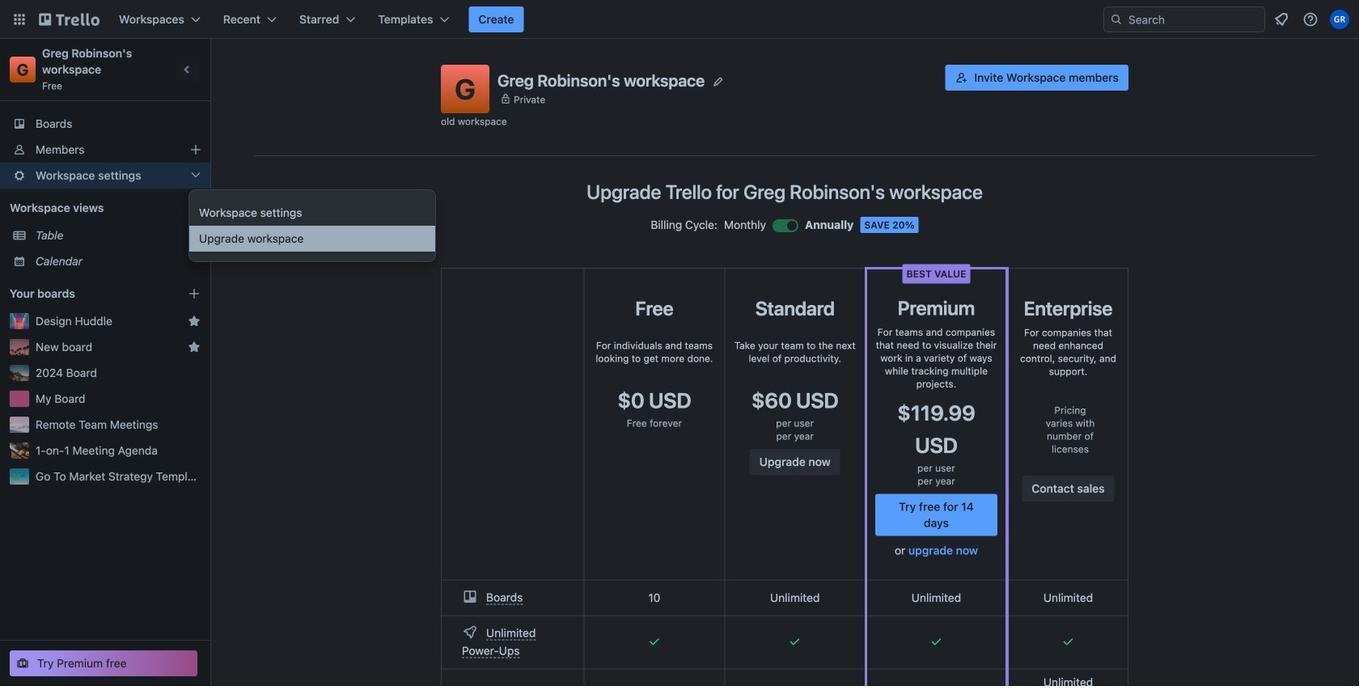 Task type: describe. For each thing, give the bounding box(es) containing it.
0 notifications image
[[1272, 10, 1292, 29]]

add board image
[[188, 287, 201, 300]]

2 starred icon image from the top
[[188, 341, 201, 354]]

workspace navigation collapse icon image
[[176, 58, 199, 81]]

your boards with 7 items element
[[10, 284, 164, 304]]

primary element
[[0, 0, 1360, 39]]

open information menu image
[[1303, 11, 1319, 28]]

greg robinson (gregrobinson96) image
[[1331, 10, 1350, 29]]



Task type: vqa. For each thing, say whether or not it's contained in the screenshot.
the Open information menu Image
yes



Task type: locate. For each thing, give the bounding box(es) containing it.
0 vertical spatial starred icon image
[[188, 315, 201, 328]]

starred icon image
[[188, 315, 201, 328], [188, 341, 201, 354]]

Search field
[[1104, 6, 1266, 32]]

back to home image
[[39, 6, 100, 32]]

1 starred icon image from the top
[[188, 315, 201, 328]]

search image
[[1111, 13, 1123, 26]]

1 vertical spatial starred icon image
[[188, 341, 201, 354]]



